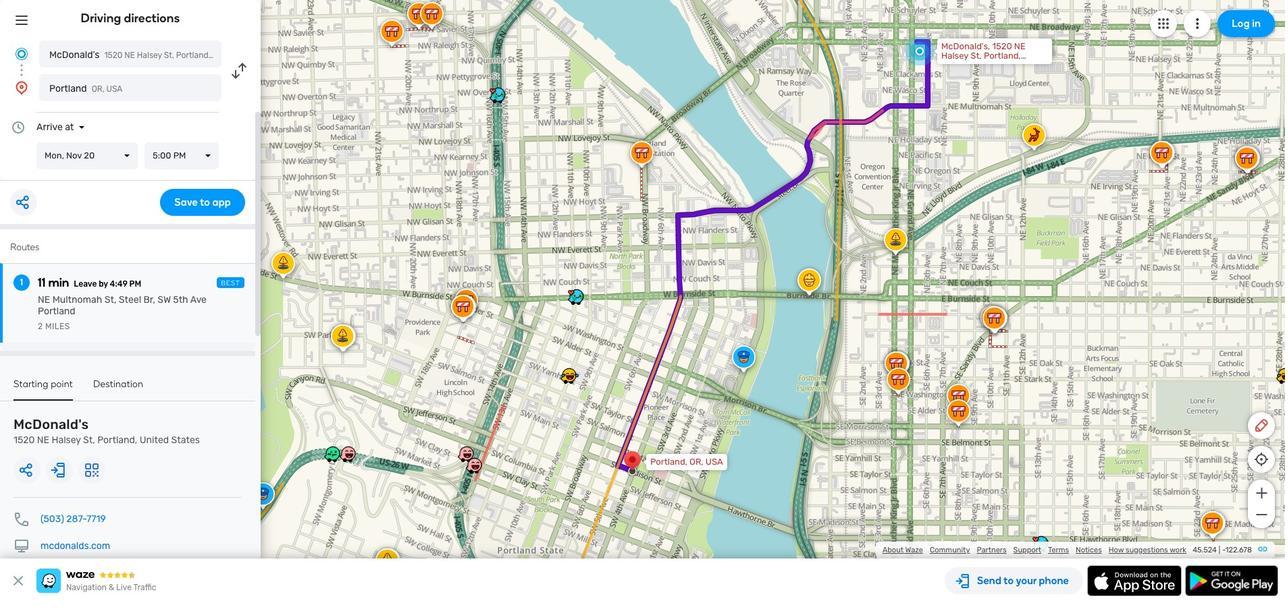 Task type: vqa. For each thing, say whether or not it's contained in the screenshot.
(503) 287-7719 LINK
yes



Task type: describe. For each thing, give the bounding box(es) containing it.
driving
[[81, 11, 121, 26]]

7719
[[87, 514, 106, 525]]

states inside mcdonald's, 1520 ne halsey st, portland, united states
[[971, 60, 997, 70]]

11
[[38, 276, 46, 290]]

0 vertical spatial portland
[[49, 83, 87, 95]]

2
[[38, 322, 43, 332]]

5th
[[173, 294, 188, 306]]

1 horizontal spatial halsey
[[137, 51, 162, 60]]

how suggestions work link
[[1109, 546, 1187, 555]]

destination
[[93, 379, 143, 390]]

1 vertical spatial mcdonald's 1520 ne halsey st, portland, united states
[[14, 417, 200, 446]]

united inside mcdonald's, 1520 ne halsey st, portland, united states
[[942, 60, 969, 70]]

20
[[84, 151, 95, 161]]

starting point
[[14, 379, 73, 390]]

-
[[1222, 546, 1226, 555]]

suggestions
[[1126, 546, 1168, 555]]

br,
[[144, 294, 155, 306]]

portland, inside mcdonald's, 1520 ne halsey st, portland, united states
[[984, 51, 1021, 61]]

support link
[[1014, 546, 1042, 555]]

1 horizontal spatial 1520
[[104, 51, 122, 60]]

ave
[[190, 294, 207, 306]]

or, for portland
[[92, 84, 104, 94]]

community
[[930, 546, 970, 555]]

0 horizontal spatial states
[[171, 435, 200, 446]]

mcdonald's, 1520 ne halsey st, portland, united states
[[942, 41, 1026, 70]]

live
[[116, 584, 132, 593]]

mcdonald's inside mcdonald's 1520 ne halsey st, portland, united states
[[14, 417, 89, 433]]

starting
[[14, 379, 48, 390]]

work
[[1170, 546, 1187, 555]]

nov
[[66, 151, 82, 161]]

ne inside mcdonald's, 1520 ne halsey st, portland, united states
[[1014, 41, 1026, 51]]

terms
[[1048, 546, 1069, 555]]

1 horizontal spatial united
[[212, 51, 238, 60]]

community link
[[930, 546, 970, 555]]

call image
[[14, 512, 30, 528]]

1
[[20, 277, 23, 288]]

(503)
[[41, 514, 64, 525]]

point
[[51, 379, 73, 390]]

pm inside list box
[[173, 151, 186, 161]]

ne inside ne multnomah st, steel br, sw 5th ave portland 2 miles
[[38, 294, 50, 306]]

arrive at
[[36, 122, 74, 133]]

leave
[[74, 280, 97, 289]]

5:00
[[153, 151, 171, 161]]

zoom out image
[[1253, 507, 1270, 523]]

notices link
[[1076, 546, 1102, 555]]

or, for portland,
[[690, 457, 704, 467]]

multnomah
[[52, 294, 102, 306]]

link image
[[1258, 544, 1268, 555]]

partners
[[977, 546, 1007, 555]]

zoom in image
[[1253, 486, 1270, 502]]

best
[[221, 280, 240, 288]]

portland inside ne multnomah st, steel br, sw 5th ave portland 2 miles
[[38, 306, 75, 317]]

4:49
[[110, 280, 128, 289]]

st, inside mcdonald's, 1520 ne halsey st, portland, united states
[[971, 51, 982, 61]]

by
[[99, 280, 108, 289]]

sw
[[158, 294, 171, 306]]

notices
[[1076, 546, 1102, 555]]

(503) 287-7719 link
[[41, 514, 106, 525]]

miles
[[45, 322, 70, 332]]

1520 inside mcdonald's, 1520 ne halsey st, portland, united states
[[993, 41, 1012, 51]]

terms link
[[1048, 546, 1069, 555]]



Task type: locate. For each thing, give the bounding box(es) containing it.
traffic
[[133, 584, 156, 593]]

0 vertical spatial mcdonald's
[[49, 49, 100, 61]]

ne down starting point button
[[37, 435, 49, 446]]

2 horizontal spatial 1520
[[993, 41, 1012, 51]]

clock image
[[10, 120, 26, 136]]

support
[[1014, 546, 1042, 555]]

pencil image
[[1254, 418, 1270, 434]]

1 horizontal spatial or,
[[690, 457, 704, 467]]

how
[[1109, 546, 1124, 555]]

routes
[[10, 242, 39, 253]]

1 vertical spatial usa
[[706, 457, 723, 467]]

united
[[212, 51, 238, 60], [942, 60, 969, 70], [140, 435, 169, 446]]

halsey inside mcdonald's, 1520 ne halsey st, portland, united states
[[942, 51, 969, 61]]

states
[[239, 51, 264, 60], [971, 60, 997, 70], [171, 435, 200, 446]]

usa for portland
[[106, 84, 123, 94]]

5:00 pm list box
[[145, 143, 219, 170]]

0 horizontal spatial united
[[140, 435, 169, 446]]

1520
[[993, 41, 1012, 51], [104, 51, 122, 60], [14, 435, 35, 446]]

mcdonald's
[[49, 49, 100, 61], [14, 417, 89, 433]]

0 vertical spatial mcdonald's 1520 ne halsey st, portland, united states
[[49, 49, 264, 61]]

2 horizontal spatial united
[[942, 60, 969, 70]]

mcdonald's,
[[942, 41, 990, 51]]

usa
[[106, 84, 123, 94], [706, 457, 723, 467]]

1 vertical spatial or,
[[690, 457, 704, 467]]

or, inside the portland or, usa
[[92, 84, 104, 94]]

ne right mcdonald's,
[[1014, 41, 1026, 51]]

ne down 'driving directions'
[[124, 51, 135, 60]]

x image
[[10, 573, 26, 590]]

or,
[[92, 84, 104, 94], [690, 457, 704, 467]]

portland, or, usa
[[650, 457, 723, 467]]

1 horizontal spatial usa
[[706, 457, 723, 467]]

usa for portland,
[[706, 457, 723, 467]]

0 horizontal spatial pm
[[129, 280, 141, 289]]

halsey
[[137, 51, 162, 60], [942, 51, 969, 61], [52, 435, 81, 446]]

287-
[[66, 514, 87, 525]]

1 vertical spatial mcdonald's
[[14, 417, 89, 433]]

at
[[65, 122, 74, 133]]

&
[[109, 584, 114, 593]]

mon, nov 20
[[45, 151, 95, 161]]

mcdonald's 1520 ne halsey st, portland, united states down directions
[[49, 49, 264, 61]]

mcdonald's 1520 ne halsey st, portland, united states down destination button
[[14, 417, 200, 446]]

directions
[[124, 11, 180, 26]]

starting point button
[[14, 379, 73, 401]]

(503) 287-7719
[[41, 514, 106, 525]]

mcdonalds.com link
[[41, 541, 110, 553]]

5:00 pm
[[153, 151, 186, 161]]

portland up miles
[[38, 306, 75, 317]]

0 vertical spatial pm
[[173, 151, 186, 161]]

arrive
[[36, 122, 63, 133]]

st,
[[164, 51, 174, 60], [971, 51, 982, 61], [104, 294, 116, 306], [83, 435, 95, 446]]

mon,
[[45, 151, 64, 161]]

pm
[[173, 151, 186, 161], [129, 280, 141, 289]]

portland or, usa
[[49, 83, 123, 95]]

ne down 11
[[38, 294, 50, 306]]

usa inside the portland or, usa
[[106, 84, 123, 94]]

11 min leave by 4:49 pm
[[38, 276, 141, 290]]

mcdonald's down starting point button
[[14, 417, 89, 433]]

1 vertical spatial pm
[[129, 280, 141, 289]]

1520 down starting point button
[[14, 435, 35, 446]]

about waze community partners support terms notices how suggestions work 45.524 | -122.678
[[883, 546, 1252, 555]]

pm inside the 11 min leave by 4:49 pm
[[129, 280, 141, 289]]

1520 right mcdonald's,
[[993, 41, 1012, 51]]

partners link
[[977, 546, 1007, 555]]

mcdonald's 1520 ne halsey st, portland, united states
[[49, 49, 264, 61], [14, 417, 200, 446]]

computer image
[[14, 539, 30, 555]]

steel
[[119, 294, 141, 306]]

0 horizontal spatial usa
[[106, 84, 123, 94]]

portland up at
[[49, 83, 87, 95]]

1 vertical spatial portland
[[38, 306, 75, 317]]

waze
[[906, 546, 923, 555]]

mcdonalds.com
[[41, 541, 110, 553]]

|
[[1219, 546, 1221, 555]]

mcdonald's up the portland or, usa
[[49, 49, 100, 61]]

driving directions
[[81, 11, 180, 26]]

about
[[883, 546, 904, 555]]

0 horizontal spatial or,
[[92, 84, 104, 94]]

destination button
[[93, 379, 143, 400]]

122.678
[[1226, 546, 1252, 555]]

portland
[[49, 83, 87, 95], [38, 306, 75, 317]]

1 horizontal spatial states
[[239, 51, 264, 60]]

0 horizontal spatial 1520
[[14, 435, 35, 446]]

ne
[[1014, 41, 1026, 51], [124, 51, 135, 60], [38, 294, 50, 306], [37, 435, 49, 446]]

2 horizontal spatial states
[[971, 60, 997, 70]]

pm right "4:49"
[[129, 280, 141, 289]]

about waze link
[[883, 546, 923, 555]]

min
[[48, 276, 69, 290]]

2 horizontal spatial halsey
[[942, 51, 969, 61]]

1 horizontal spatial pm
[[173, 151, 186, 161]]

portland,
[[176, 51, 210, 60], [984, 51, 1021, 61], [97, 435, 137, 446], [650, 457, 688, 467]]

st, inside ne multnomah st, steel br, sw 5th ave portland 2 miles
[[104, 294, 116, 306]]

0 vertical spatial or,
[[92, 84, 104, 94]]

navigation
[[66, 584, 107, 593]]

pm right 5:00
[[173, 151, 186, 161]]

45.524
[[1193, 546, 1217, 555]]

current location image
[[14, 46, 30, 62]]

mon, nov 20 list box
[[36, 143, 138, 170]]

location image
[[14, 80, 30, 96]]

1520 down driving
[[104, 51, 122, 60]]

0 horizontal spatial halsey
[[52, 435, 81, 446]]

0 vertical spatial usa
[[106, 84, 123, 94]]

navigation & live traffic
[[66, 584, 156, 593]]

ne multnomah st, steel br, sw 5th ave portland 2 miles
[[38, 294, 207, 332]]



